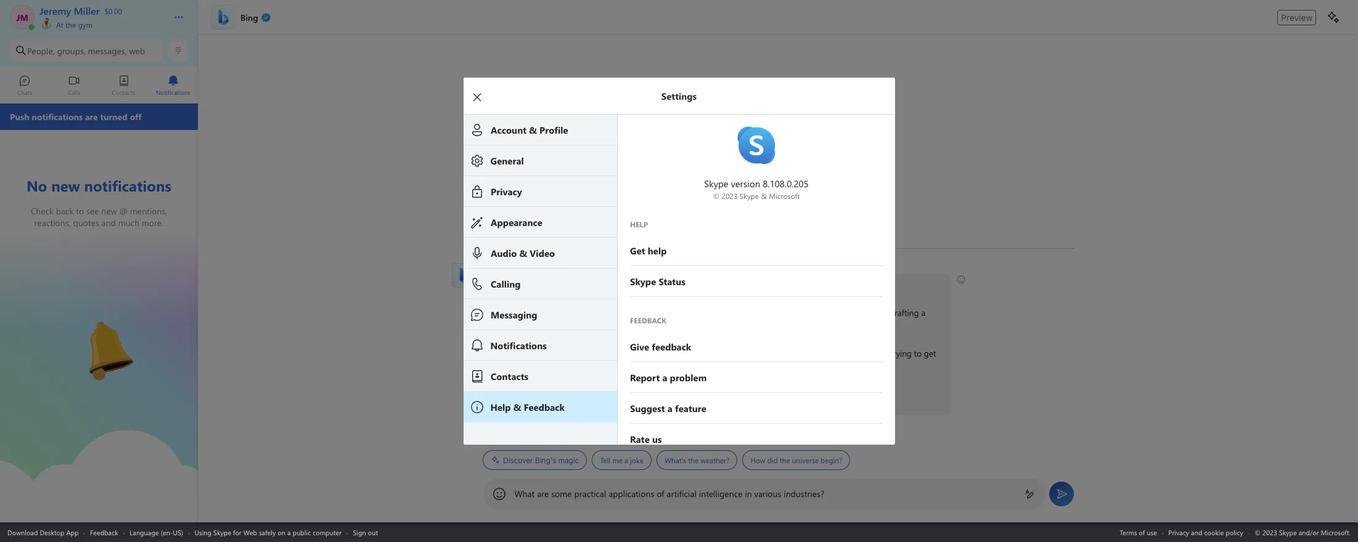 Task type: describe. For each thing, give the bounding box(es) containing it.
of inside "ask me any type of question, like finding vegan restaurants in cambridge, itinerary for your trip to europe or drafting a story for curious kids. in groups, remember to mention me with @bing. i'm an ai preview, so i'm still learning. sometimes i might say something weird. don't get mad at me, i'm just trying to get better! if you want to start over, type"
[[552, 307, 560, 319]]

drafting
[[889, 307, 919, 319]]

at
[[56, 20, 63, 30]]

start
[[542, 388, 559, 400]]

tell me a joke button
[[592, 451, 651, 470]]

help
[[591, 280, 607, 292]]

1 vertical spatial of
[[657, 488, 664, 500]]

how inside button
[[750, 456, 765, 465]]

to right 'trying'
[[914, 348, 921, 359]]

3 i'm from the left
[[861, 348, 872, 359]]

on
[[278, 528, 285, 537]]

at the gym
[[54, 20, 92, 30]]

0 horizontal spatial how
[[552, 280, 569, 292]]

use
[[1147, 528, 1157, 537]]

bing,
[[482, 263, 499, 273]]

what's the weather?
[[664, 456, 729, 465]]

remember
[[609, 321, 648, 332]]

applications
[[609, 488, 654, 500]]

privacy and cookie policy
[[1169, 528, 1243, 537]]

.
[[634, 388, 636, 400]]

out
[[368, 528, 378, 537]]

groups, inside "ask me any type of question, like finding vegan restaurants in cambridge, itinerary for your trip to europe or drafting a story for curious kids. in groups, remember to mention me with @bing. i'm an ai preview, so i'm still learning. sometimes i might say something weird. don't get mad at me, i'm just trying to get better! if you want to start over, type"
[[579, 321, 607, 332]]

to left start
[[532, 388, 540, 400]]

mention
[[660, 321, 691, 332]]

policy
[[1226, 528, 1243, 537]]

1 vertical spatial for
[[510, 321, 520, 332]]

sometimes
[[629, 348, 670, 359]]

me left any
[[505, 307, 516, 319]]

and
[[638, 388, 653, 400]]

ask
[[489, 307, 502, 319]]

sign
[[353, 528, 366, 537]]

newtopic . and if you want to give me feedback, just report a concern.
[[599, 388, 858, 400]]

web
[[243, 528, 257, 537]]

me right give
[[726, 388, 737, 400]]

hey,
[[489, 280, 505, 292]]

a inside "ask me any type of question, like finding vegan restaurants in cambridge, itinerary for your trip to europe or drafting a story for curious kids. in groups, remember to mention me with @bing. i'm an ai preview, so i'm still learning. sometimes i might say something weird. don't get mad at me, i'm just trying to get better! if you want to start over, type"
[[921, 307, 925, 319]]

2 horizontal spatial the
[[779, 456, 790, 465]]

skype inside help & feedback dialog
[[704, 178, 728, 190]]

weird.
[[756, 348, 778, 359]]

joke
[[630, 456, 643, 465]]

to down vegan at the bottom left
[[650, 321, 658, 332]]

1 vertical spatial type
[[581, 388, 597, 400]]

help & feedback dialog
[[463, 77, 913, 543]]

your
[[807, 307, 824, 319]]

people, groups, messages, web
[[27, 45, 145, 56]]

the for what's
[[688, 456, 698, 465]]

magic
[[558, 456, 579, 465]]

curious
[[523, 321, 549, 332]]

better!
[[489, 361, 514, 373]]

with
[[707, 321, 722, 332]]

safely
[[259, 528, 276, 537]]

1 horizontal spatial in
[[745, 488, 752, 500]]

in
[[570, 321, 577, 332]]

people,
[[27, 45, 55, 56]]

restaurants
[[665, 307, 706, 319]]

say
[[701, 348, 713, 359]]

skype version 8.108.0.205
[[704, 178, 808, 190]]

using skype for web safely on a public computer
[[194, 528, 342, 537]]

0 horizontal spatial just
[[777, 388, 790, 400]]

cambridge,
[[717, 307, 760, 319]]

1 i'm from the left
[[489, 348, 501, 359]]

tell me a joke
[[600, 456, 643, 465]]

desktop
[[40, 528, 64, 537]]

me inside button
[[612, 456, 622, 465]]

story
[[489, 321, 508, 332]]

kids.
[[552, 321, 568, 332]]

i inside "ask me any type of question, like finding vegan restaurants in cambridge, itinerary for your trip to europe or drafting a story for curious kids. in groups, remember to mention me with @bing. i'm an ai preview, so i'm still learning. sometimes i might say something weird. don't get mad at me, i'm just trying to get better! if you want to start over, type"
[[672, 348, 674, 359]]

in inside "ask me any type of question, like finding vegan restaurants in cambridge, itinerary for your trip to europe or drafting a story for curious kids. in groups, remember to mention me with @bing. i'm an ai preview, so i'm still learning. sometimes i might say something weird. don't get mad at me, i'm just trying to get better! if you want to start over, type"
[[708, 307, 715, 319]]

give
[[708, 388, 723, 400]]

(openhands)
[[859, 388, 905, 400]]

don't
[[781, 348, 800, 359]]

sign out link
[[353, 528, 378, 537]]

@bing.
[[725, 321, 751, 332]]

1 vertical spatial skype
[[213, 528, 231, 537]]

!
[[547, 280, 550, 292]]

us)
[[173, 528, 183, 537]]

language (en-us) link
[[130, 528, 183, 537]]

0 vertical spatial type
[[534, 307, 550, 319]]

wednesday, november 8, 2023 heading
[[482, 234, 1074, 256]]

(en-
[[161, 528, 173, 537]]

me,
[[845, 348, 859, 359]]

itinerary
[[762, 307, 793, 319]]

1 get from the left
[[803, 348, 815, 359]]

language
[[130, 528, 159, 537]]

a right on
[[287, 528, 291, 537]]

at
[[836, 348, 843, 359]]

can
[[571, 280, 584, 292]]

terms of use link
[[1120, 528, 1157, 537]]

cookie
[[1204, 528, 1224, 537]]

still
[[580, 348, 593, 359]]

gym
[[78, 20, 92, 30]]

download desktop app link
[[7, 528, 79, 537]]

a inside button
[[624, 456, 628, 465]]

might
[[677, 348, 698, 359]]

2 get from the left
[[924, 348, 936, 359]]

like
[[598, 307, 610, 319]]

report
[[793, 388, 816, 400]]

begin?
[[821, 456, 842, 465]]

and
[[1191, 528, 1202, 537]]

feedback,
[[740, 388, 775, 400]]

something
[[715, 348, 754, 359]]

just inside "ask me any type of question, like finding vegan restaurants in cambridge, itinerary for your trip to europe or drafting a story for curious kids. in groups, remember to mention me with @bing. i'm an ai preview, so i'm still learning. sometimes i might say something weird. don't get mad at me, i'm just trying to get better! if you want to start over, type"
[[874, 348, 887, 359]]

this
[[507, 280, 520, 292]]

how did the universe begin? button
[[742, 451, 850, 470]]

to right trip
[[841, 307, 849, 319]]

sign out
[[353, 528, 378, 537]]



Task type: locate. For each thing, give the bounding box(es) containing it.
various
[[754, 488, 781, 500]]

privacy
[[1169, 528, 1189, 537]]

of left artificial
[[657, 488, 664, 500]]

2 vertical spatial of
[[1139, 528, 1145, 537]]

! how can i help you today?
[[547, 280, 652, 292]]

the right the what's
[[688, 456, 698, 465]]

ai
[[514, 348, 522, 359]]

1 horizontal spatial type
[[581, 388, 597, 400]]

if
[[489, 388, 494, 400]]

1 horizontal spatial skype
[[704, 178, 728, 190]]

you right help
[[609, 280, 623, 292]]

0 vertical spatial i
[[586, 280, 589, 292]]

type right over,
[[581, 388, 597, 400]]

just
[[874, 348, 887, 359], [777, 388, 790, 400]]

is
[[523, 280, 528, 292]]

to
[[841, 307, 849, 319], [650, 321, 658, 332], [914, 348, 921, 359], [532, 388, 540, 400], [698, 388, 706, 400]]

the right the did
[[779, 456, 790, 465]]

2 i'm from the left
[[567, 348, 578, 359]]

some
[[551, 488, 572, 500]]

skype left version
[[704, 178, 728, 190]]

feedback link
[[90, 528, 118, 537]]

me
[[505, 307, 516, 319], [693, 321, 705, 332], [726, 388, 737, 400], [612, 456, 622, 465]]

1 vertical spatial in
[[745, 488, 752, 500]]

feedback
[[90, 528, 118, 537]]

(smileeyes)
[[653, 279, 693, 291]]

of
[[552, 307, 560, 319], [657, 488, 664, 500], [1139, 528, 1145, 537]]

what's the weather? button
[[656, 451, 737, 470]]

Type a message text field
[[514, 488, 1014, 500]]

learning.
[[595, 348, 627, 359]]

the right at
[[65, 20, 76, 30]]

1 vertical spatial just
[[777, 388, 790, 400]]

skype
[[704, 178, 728, 190], [213, 528, 231, 537]]

download
[[7, 528, 38, 537]]

type up curious
[[534, 307, 550, 319]]

i'm right so at bottom
[[567, 348, 578, 359]]

you inside "ask me any type of question, like finding vegan restaurants in cambridge, itinerary for your trip to europe or drafting a story for curious kids. in groups, remember to mention me with @bing. i'm an ai preview, so i'm still learning. sometimes i might say something weird. don't get mad at me, i'm just trying to get better! if you want to start over, type"
[[496, 388, 510, 400]]

for
[[795, 307, 805, 319], [510, 321, 520, 332], [233, 528, 241, 537]]

you right the if
[[662, 388, 676, 400]]

trip
[[826, 307, 839, 319]]

bing's
[[535, 456, 556, 465]]

me left with
[[693, 321, 705, 332]]

0 vertical spatial in
[[708, 307, 715, 319]]

0 vertical spatial skype
[[704, 178, 728, 190]]

0 horizontal spatial for
[[233, 528, 241, 537]]

how right the "!"
[[552, 280, 569, 292]]

terms
[[1120, 528, 1137, 537]]

today?
[[625, 280, 650, 292]]

i right can
[[586, 280, 589, 292]]

a right the drafting on the right bottom of page
[[921, 307, 925, 319]]

0 vertical spatial how
[[552, 280, 569, 292]]

bing, 9:24 am
[[482, 263, 528, 273]]

ask me any type of question, like finding vegan restaurants in cambridge, itinerary for your trip to europe or drafting a story for curious kids. in groups, remember to mention me with @bing. i'm an ai preview, so i'm still learning. sometimes i might say something weird. don't get mad at me, i'm just trying to get better! if you want to start over, type
[[489, 307, 938, 400]]

practical
[[574, 488, 606, 500]]

what
[[514, 488, 535, 500]]

you
[[609, 280, 623, 292], [496, 388, 510, 400], [662, 388, 676, 400]]

1 horizontal spatial how
[[750, 456, 765, 465]]

want left start
[[512, 388, 530, 400]]

download desktop app
[[7, 528, 79, 537]]

1 horizontal spatial groups,
[[579, 321, 607, 332]]

are
[[537, 488, 549, 500]]

2 horizontal spatial for
[[795, 307, 805, 319]]

2 want from the left
[[678, 388, 696, 400]]

universe
[[792, 456, 819, 465]]

you right 'if'
[[496, 388, 510, 400]]

me right tell
[[612, 456, 622, 465]]

2 horizontal spatial of
[[1139, 528, 1145, 537]]

0 horizontal spatial skype
[[213, 528, 231, 537]]

version
[[731, 178, 760, 190]]

of left use
[[1139, 528, 1145, 537]]

tell
[[600, 456, 610, 465]]

if
[[655, 388, 660, 400]]

trying
[[890, 348, 911, 359]]

any
[[519, 307, 532, 319]]

preview
[[1281, 12, 1313, 23]]

8.108.0.205
[[763, 178, 808, 190]]

groups, inside button
[[57, 45, 86, 56]]

1 vertical spatial groups,
[[579, 321, 607, 332]]

industries?
[[784, 488, 824, 500]]

1 horizontal spatial i
[[672, 348, 674, 359]]

vegan
[[641, 307, 663, 319]]

did
[[767, 456, 777, 465]]

want inside "ask me any type of question, like finding vegan restaurants in cambridge, itinerary for your trip to europe or drafting a story for curious kids. in groups, remember to mention me with @bing. i'm an ai preview, so i'm still learning. sometimes i might say something weird. don't get mad at me, i'm just trying to get better! if you want to start over, type"
[[512, 388, 530, 400]]

europe
[[851, 307, 877, 319]]

0 horizontal spatial groups,
[[57, 45, 86, 56]]

just left report
[[777, 388, 790, 400]]

0 horizontal spatial you
[[496, 388, 510, 400]]

in up with
[[708, 307, 715, 319]]

terms of use
[[1120, 528, 1157, 537]]

weather?
[[700, 456, 729, 465]]

discover bing's magic
[[503, 456, 579, 465]]

want left give
[[678, 388, 696, 400]]

i left "might"
[[672, 348, 674, 359]]

artificial
[[667, 488, 697, 500]]

for left your
[[795, 307, 805, 319]]

i'm right me,
[[861, 348, 872, 359]]

using skype for web safely on a public computer link
[[194, 528, 342, 537]]

1 vertical spatial i
[[672, 348, 674, 359]]

just left 'trying'
[[874, 348, 887, 359]]

an
[[503, 348, 512, 359]]

privacy and cookie policy link
[[1169, 528, 1243, 537]]

am
[[516, 263, 528, 273]]

get right 'trying'
[[924, 348, 936, 359]]

for right "story"
[[510, 321, 520, 332]]

get left mad
[[803, 348, 815, 359]]

0 horizontal spatial of
[[552, 307, 560, 319]]

for left web
[[233, 528, 241, 537]]

the inside button
[[688, 456, 698, 465]]

tab list
[[0, 70, 198, 104]]

9:24
[[501, 263, 514, 273]]

concern.
[[824, 388, 856, 400]]

1 horizontal spatial of
[[657, 488, 664, 500]]

question,
[[562, 307, 596, 319]]

preview,
[[524, 348, 554, 359]]

0 vertical spatial just
[[874, 348, 887, 359]]

0 vertical spatial for
[[795, 307, 805, 319]]

0 horizontal spatial i'm
[[489, 348, 501, 359]]

mad
[[817, 348, 834, 359]]

0 horizontal spatial want
[[512, 388, 530, 400]]

groups, down like
[[579, 321, 607, 332]]

bell
[[62, 317, 78, 330]]

1 horizontal spatial want
[[678, 388, 696, 400]]

using
[[194, 528, 212, 537]]

the for at
[[65, 20, 76, 30]]

how left the did
[[750, 456, 765, 465]]

i'm left an
[[489, 348, 501, 359]]

intelligence
[[699, 488, 743, 500]]

a left joke
[[624, 456, 628, 465]]

1 horizontal spatial the
[[688, 456, 698, 465]]

want
[[512, 388, 530, 400], [678, 388, 696, 400]]

groups, down the at the gym
[[57, 45, 86, 56]]

the
[[65, 20, 76, 30], [688, 456, 698, 465], [779, 456, 790, 465]]

i'm
[[489, 348, 501, 359], [567, 348, 578, 359], [861, 348, 872, 359]]

to left give
[[698, 388, 706, 400]]

0 vertical spatial groups,
[[57, 45, 86, 56]]

1 horizontal spatial just
[[874, 348, 887, 359]]

1 horizontal spatial for
[[510, 321, 520, 332]]

2 horizontal spatial i'm
[[861, 348, 872, 359]]

0 horizontal spatial type
[[534, 307, 550, 319]]

1 vertical spatial how
[[750, 456, 765, 465]]

0 vertical spatial of
[[552, 307, 560, 319]]

a right report
[[818, 388, 822, 400]]

0 horizontal spatial get
[[803, 348, 815, 359]]

0 horizontal spatial the
[[65, 20, 76, 30]]

1 horizontal spatial you
[[609, 280, 623, 292]]

what are some practical applications of artificial intelligence in various industries?
[[514, 488, 824, 500]]

1 horizontal spatial get
[[924, 348, 936, 359]]

0 horizontal spatial i
[[586, 280, 589, 292]]

at the gym button
[[39, 17, 162, 30]]

public
[[293, 528, 311, 537]]

app
[[66, 528, 79, 537]]

in left various
[[745, 488, 752, 500]]

newtopic
[[599, 388, 634, 400]]

1 horizontal spatial i'm
[[567, 348, 578, 359]]

0 horizontal spatial in
[[708, 307, 715, 319]]

2 vertical spatial for
[[233, 528, 241, 537]]

how
[[552, 280, 569, 292], [750, 456, 765, 465]]

skype right "using"
[[213, 528, 231, 537]]

2 horizontal spatial you
[[662, 388, 676, 400]]

over,
[[561, 388, 578, 400]]

discover
[[503, 456, 533, 465]]

1 want from the left
[[512, 388, 530, 400]]

of up 'kids.' in the bottom of the page
[[552, 307, 560, 319]]



Task type: vqa. For each thing, say whether or not it's contained in the screenshot.
the groups, inside "People, groups, messages, web" button
yes



